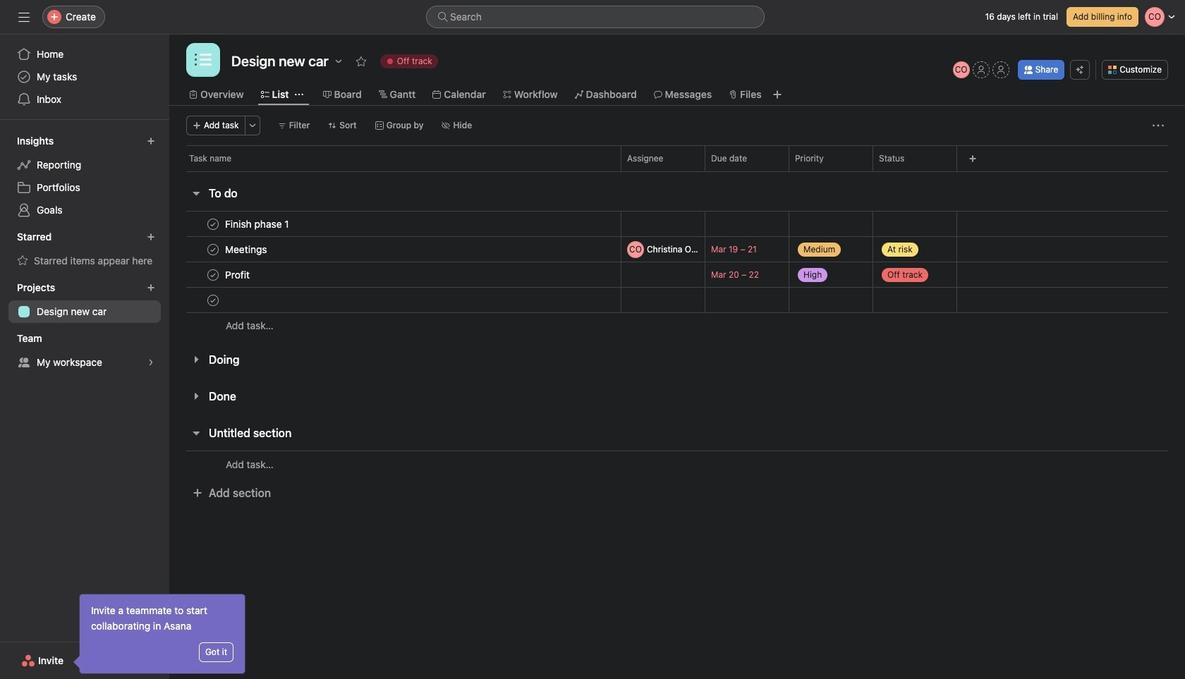 Task type: describe. For each thing, give the bounding box(es) containing it.
hide sidebar image
[[18, 11, 30, 23]]

see details, my workspace image
[[147, 359, 155, 367]]

manage project members image
[[953, 61, 970, 78]]

header to do tree grid
[[169, 211, 1186, 339]]

starred element
[[0, 224, 169, 275]]

mark complete image for task name text field inside the meetings cell
[[205, 241, 222, 258]]

new insights image
[[147, 137, 155, 145]]

teams element
[[0, 326, 169, 377]]

2 expand task list for this group image from the top
[[191, 391, 202, 402]]

collapse task list for this group image
[[191, 428, 202, 439]]

add items to starred image
[[147, 233, 155, 241]]

mark complete image inside the profit "cell"
[[205, 266, 222, 283]]

task name text field for the profit "cell"
[[222, 268, 254, 282]]

finish phase 1 cell
[[169, 211, 621, 237]]

tab actions image
[[295, 90, 303, 99]]

collapse task list for this group image
[[191, 188, 202, 199]]

mark complete checkbox for task name text field inside the meetings cell
[[205, 241, 222, 258]]

add tab image
[[772, 89, 783, 100]]



Task type: vqa. For each thing, say whether or not it's contained in the screenshot.
Toggle assignee popover image
no



Task type: locate. For each thing, give the bounding box(es) containing it.
Task name text field
[[222, 242, 271, 257], [222, 268, 254, 282]]

0 horizontal spatial more actions image
[[248, 121, 257, 130]]

new project or portfolio image
[[147, 284, 155, 292]]

add field image
[[969, 155, 978, 163]]

1 expand task list for this group image from the top
[[191, 354, 202, 366]]

0 vertical spatial mark complete checkbox
[[205, 216, 222, 233]]

mark complete checkbox inside cell
[[205, 292, 222, 309]]

2 task name text field from the top
[[222, 268, 254, 282]]

tooltip
[[76, 595, 245, 674]]

task name text field for meetings cell
[[222, 242, 271, 257]]

expand task list for this group image right see details, my workspace 'image'
[[191, 354, 202, 366]]

row
[[169, 145, 1186, 172], [186, 171, 1169, 172], [169, 211, 1186, 237], [169, 236, 1186, 263], [169, 262, 1186, 288], [169, 287, 1186, 313], [169, 313, 1186, 339], [169, 451, 1186, 478]]

mark complete checkbox inside meetings cell
[[205, 241, 222, 258]]

1 vertical spatial expand task list for this group image
[[191, 391, 202, 402]]

mark complete checkbox inside finish phase 1 cell
[[205, 216, 222, 233]]

projects element
[[0, 275, 169, 326]]

mark complete image
[[205, 266, 222, 283], [205, 292, 222, 309]]

task name text field inside meetings cell
[[222, 242, 271, 257]]

more actions image
[[1153, 120, 1165, 131], [248, 121, 257, 130]]

1 vertical spatial task name text field
[[222, 268, 254, 282]]

2 vertical spatial mark complete checkbox
[[205, 292, 222, 309]]

0 vertical spatial mark complete image
[[205, 266, 222, 283]]

1 task name text field from the top
[[222, 242, 271, 257]]

mark complete checkbox up mark complete option
[[205, 241, 222, 258]]

2 mark complete checkbox from the top
[[205, 241, 222, 258]]

mark complete image
[[205, 216, 222, 233], [205, 241, 222, 258]]

1 vertical spatial mark complete checkbox
[[205, 241, 222, 258]]

task name text field down task name text box
[[222, 242, 271, 257]]

global element
[[0, 35, 169, 119]]

ask ai image
[[1077, 66, 1085, 74]]

mark complete image for task name text box
[[205, 216, 222, 233]]

2 mark complete image from the top
[[205, 292, 222, 309]]

add to starred image
[[356, 56, 367, 67]]

1 mark complete checkbox from the top
[[205, 216, 222, 233]]

cell
[[169, 287, 621, 313]]

1 mark complete image from the top
[[205, 216, 222, 233]]

Mark complete checkbox
[[205, 266, 222, 283]]

mark complete image inside finish phase 1 cell
[[205, 216, 222, 233]]

1 vertical spatial mark complete image
[[205, 292, 222, 309]]

Mark complete checkbox
[[205, 216, 222, 233], [205, 241, 222, 258], [205, 292, 222, 309]]

list image
[[195, 52, 212, 68]]

mark complete checkbox down mark complete option
[[205, 292, 222, 309]]

2 mark complete image from the top
[[205, 241, 222, 258]]

insights element
[[0, 128, 169, 224]]

task name text field right mark complete option
[[222, 268, 254, 282]]

mark complete checkbox left task name text box
[[205, 216, 222, 233]]

mark complete image up mark complete option
[[205, 241, 222, 258]]

Task name text field
[[222, 217, 293, 231]]

profit cell
[[169, 262, 621, 288]]

expand task list for this group image
[[191, 354, 202, 366], [191, 391, 202, 402]]

cell inside the header to do tree grid
[[169, 287, 621, 313]]

task name text field inside the profit "cell"
[[222, 268, 254, 282]]

mark complete image inside meetings cell
[[205, 241, 222, 258]]

1 mark complete image from the top
[[205, 266, 222, 283]]

expand task list for this group image up collapse task list for this group image
[[191, 391, 202, 402]]

list box
[[426, 6, 765, 28]]

3 mark complete checkbox from the top
[[205, 292, 222, 309]]

0 vertical spatial mark complete image
[[205, 216, 222, 233]]

1 horizontal spatial more actions image
[[1153, 120, 1165, 131]]

0 vertical spatial task name text field
[[222, 242, 271, 257]]

mark complete image left task name text box
[[205, 216, 222, 233]]

meetings cell
[[169, 236, 621, 263]]

1 vertical spatial mark complete image
[[205, 241, 222, 258]]

mark complete checkbox for task name text box
[[205, 216, 222, 233]]

0 vertical spatial expand task list for this group image
[[191, 354, 202, 366]]



